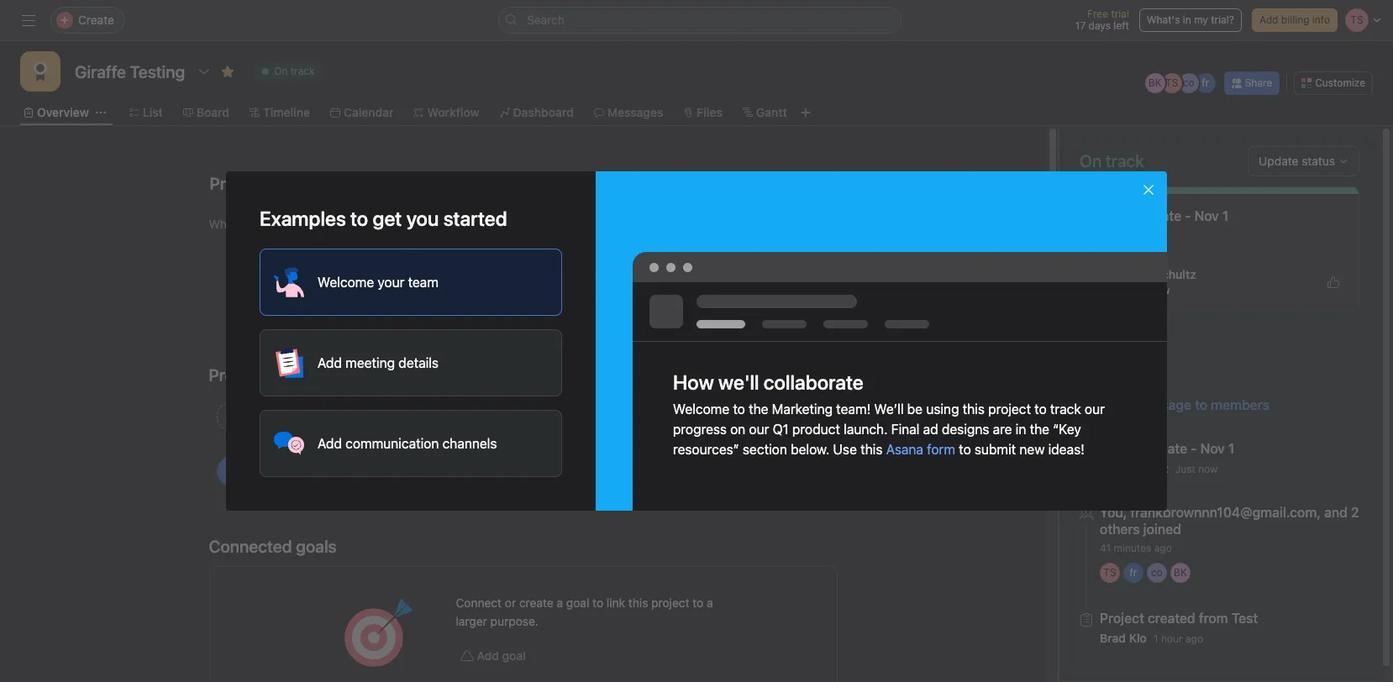 Task type: vqa. For each thing, say whether or not it's contained in the screenshot.
Studying cell
no



Task type: locate. For each thing, give the bounding box(es) containing it.
to left link
[[593, 596, 604, 610]]

schultz down the status update - nov 1
[[1155, 267, 1197, 282]]

0 horizontal spatial just
[[1128, 284, 1148, 297]]

purpose.
[[491, 614, 539, 629]]

ts down 41
[[1104, 567, 1117, 579]]

1 horizontal spatial project
[[989, 402, 1031, 417]]

welcome
[[318, 275, 374, 290], [673, 402, 730, 417]]

0 vertical spatial now
[[1151, 284, 1170, 297]]

1 horizontal spatial 1
[[1229, 441, 1235, 456]]

0 vertical spatial welcome
[[318, 275, 374, 290]]

1 horizontal spatial goal
[[566, 596, 590, 610]]

summary
[[1094, 236, 1150, 250]]

1 horizontal spatial ago
[[1186, 633, 1204, 646]]

examples to get you started
[[260, 207, 507, 230]]

files link
[[684, 103, 723, 122]]

calendar
[[344, 105, 394, 119]]

joined
[[1144, 522, 1182, 537]]

fr left 'share' button at top
[[1202, 76, 1210, 89]]

tara inside tara schultz just now
[[1128, 267, 1152, 282]]

1 vertical spatial fr
[[1130, 567, 1138, 579]]

0 vertical spatial update
[[1138, 208, 1182, 224]]

are
[[993, 422, 1012, 437]]

tara up "you,"
[[1100, 461, 1124, 476]]

ago
[[1155, 542, 1172, 555], [1186, 633, 1204, 646]]

designs
[[942, 422, 990, 437]]

tara schultz link down summary
[[1128, 267, 1197, 282]]

1 vertical spatial now
[[1199, 463, 1218, 476]]

product
[[793, 422, 840, 437]]

free trial 17 days left
[[1076, 8, 1130, 32]]

schultz down status update - nov 1 button
[[1127, 461, 1169, 476]]

add down larger
[[477, 649, 499, 663]]

bk up created at the right of page
[[1174, 567, 1188, 579]]

0 vertical spatial this
[[963, 402, 985, 417]]

co down the what's in my trial? button
[[1183, 76, 1195, 89]]

2
[[1351, 505, 1360, 520]]

in inside button
[[1183, 13, 1192, 26]]

just
[[1128, 284, 1148, 297], [1176, 463, 1196, 476]]

add left communication at the bottom left of page
[[318, 436, 342, 451]]

to
[[351, 207, 368, 230], [1195, 398, 1208, 413], [733, 402, 745, 417], [1035, 402, 1047, 417], [959, 442, 971, 457], [593, 596, 604, 610], [693, 596, 704, 610]]

add for add communication channels
[[318, 436, 342, 451]]

None text field
[[71, 56, 189, 87]]

this right link
[[629, 596, 648, 610]]

ts down summary
[[1101, 276, 1114, 288]]

our right track
[[1085, 402, 1105, 417]]

ago inside project created from test brad klo 1 hour ago
[[1186, 633, 1204, 646]]

1 horizontal spatial tara
[[1128, 267, 1152, 282]]

goal
[[566, 596, 590, 610], [502, 649, 526, 663]]

-
[[1185, 208, 1191, 224], [1191, 441, 1197, 456]]

members
[[1211, 398, 1270, 413]]

now down nov
[[1199, 463, 1218, 476]]

co down minutes
[[1152, 567, 1163, 579]]

goal inside connect or create a goal to link this project to a larger purpose.
[[566, 596, 590, 610]]

0 vertical spatial just
[[1128, 284, 1148, 297]]

0 horizontal spatial our
[[749, 422, 769, 437]]

status down send
[[1100, 441, 1141, 456]]

below.
[[791, 442, 830, 457]]

tara schultz link inside "latest status update" element
[[1128, 267, 1197, 282]]

list
[[143, 105, 163, 119]]

add left meeting
[[318, 356, 342, 371]]

1 vertical spatial 1
[[1154, 633, 1159, 646]]

- for nov
[[1191, 441, 1197, 456]]

update down the message
[[1144, 441, 1188, 456]]

status update - nov 1
[[1094, 208, 1229, 224]]

status up summary
[[1094, 208, 1135, 224]]

close image
[[1142, 183, 1156, 197]]

a
[[557, 596, 563, 610], [707, 596, 713, 610]]

remove from starred image
[[221, 65, 235, 78]]

just down status update - nov 1 button
[[1176, 463, 1196, 476]]

1 vertical spatial bk
[[1174, 567, 1188, 579]]

1 left hour
[[1154, 633, 1159, 646]]

now
[[1151, 284, 1170, 297], [1199, 463, 1218, 476]]

2 vertical spatial ts
[[1104, 567, 1117, 579]]

ago for created
[[1186, 633, 1204, 646]]

1 horizontal spatial our
[[1085, 402, 1105, 417]]

project up the are
[[989, 402, 1031, 417]]

1 vertical spatial -
[[1191, 441, 1197, 456]]

- inside status update - nov 1 tara schultz just now
[[1191, 441, 1197, 456]]

update
[[1138, 208, 1182, 224], [1144, 441, 1188, 456]]

1 right nov
[[1229, 441, 1235, 456]]

nov 1
[[1195, 208, 1229, 224]]

1 vertical spatial in
[[1016, 422, 1027, 437]]

0 vertical spatial 1
[[1229, 441, 1235, 456]]

0 horizontal spatial bk
[[1149, 76, 1162, 89]]

you, frankbrownnn104@gmail.com, and 2 others joined 41 minutes ago
[[1100, 505, 1360, 555]]

ribbon image
[[30, 61, 50, 82]]

project inside welcome to the marketing team! we'll be using this project to track our progress on our q1 product launch. final ad designs are in the "key resources" section below. use this
[[989, 402, 1031, 417]]

1 vertical spatial project
[[652, 596, 690, 610]]

goal down purpose.
[[502, 649, 526, 663]]

1 vertical spatial update
[[1144, 441, 1188, 456]]

now down the status update - nov 1
[[1151, 284, 1170, 297]]

0 horizontal spatial in
[[1016, 422, 1027, 437]]

asana
[[886, 442, 924, 457]]

0 vertical spatial co
[[1183, 76, 1195, 89]]

bk
[[1149, 76, 1162, 89], [1174, 567, 1188, 579]]

in right the are
[[1016, 422, 1027, 437]]

we'll
[[874, 402, 904, 417]]

1 vertical spatial status
[[1100, 441, 1141, 456]]

welcome your team
[[318, 275, 439, 290]]

1 vertical spatial welcome
[[673, 402, 730, 417]]

1 horizontal spatial the
[[1030, 422, 1050, 437]]

0 horizontal spatial tara
[[1100, 461, 1124, 476]]

welcome up progress at bottom
[[673, 402, 730, 417]]

schultz
[[1155, 267, 1197, 282], [1127, 461, 1169, 476]]

1 vertical spatial ts
[[1101, 276, 1114, 288]]

0 likes. click to like this task image
[[1327, 276, 1341, 289]]

the down how we'll collaborate
[[749, 402, 769, 417]]

2 vertical spatial this
[[629, 596, 648, 610]]

goal inside button
[[502, 649, 526, 663]]

ago right hour
[[1186, 633, 1204, 646]]

1
[[1229, 441, 1235, 456], [1154, 633, 1159, 646]]

just down summary
[[1128, 284, 1148, 297]]

1 horizontal spatial this
[[861, 442, 883, 457]]

project
[[1100, 611, 1145, 626]]

1 vertical spatial schultz
[[1127, 461, 1169, 476]]

timeline link
[[250, 103, 310, 122]]

0 horizontal spatial project
[[652, 596, 690, 610]]

1 vertical spatial ago
[[1186, 633, 1204, 646]]

use
[[833, 442, 857, 457]]

1 horizontal spatial now
[[1199, 463, 1218, 476]]

fr down minutes
[[1130, 567, 1138, 579]]

welcome for welcome your team
[[318, 275, 374, 290]]

the
[[749, 402, 769, 417], [1030, 422, 1050, 437]]

search list box
[[498, 7, 902, 34]]

0 horizontal spatial 1
[[1154, 633, 1159, 646]]

examples
[[260, 207, 346, 230]]

meeting
[[346, 356, 395, 371]]

0 vertical spatial tara
[[1128, 267, 1152, 282]]

0 vertical spatial -
[[1185, 208, 1191, 224]]

project
[[989, 402, 1031, 417], [652, 596, 690, 610]]

minutes
[[1114, 542, 1152, 555]]

0 horizontal spatial welcome
[[318, 275, 374, 290]]

our
[[1085, 402, 1105, 417], [749, 422, 769, 437]]

0 vertical spatial project
[[989, 402, 1031, 417]]

1 vertical spatial tara
[[1100, 461, 1124, 476]]

submit
[[975, 442, 1016, 457]]

0 vertical spatial tara schultz link
[[1128, 267, 1197, 282]]

0 vertical spatial status
[[1094, 208, 1135, 224]]

workflow link
[[414, 103, 480, 122]]

- inside "latest status update" element
[[1185, 208, 1191, 224]]

created
[[1148, 611, 1196, 626]]

0 vertical spatial ago
[[1155, 542, 1172, 555]]

project roles
[[209, 366, 303, 385]]

to down designs
[[959, 442, 971, 457]]

in left my
[[1183, 13, 1192, 26]]

status inside status update - nov 1 tara schultz just now
[[1100, 441, 1141, 456]]

this down launch.
[[861, 442, 883, 457]]

welcome to the marketing team! we'll be using this project to track our progress on our q1 product launch. final ad designs are in the "key resources" section below. use this
[[673, 402, 1105, 457]]

project inside connect or create a goal to link this project to a larger purpose.
[[652, 596, 690, 610]]

welcome inside welcome to the marketing team! we'll be using this project to track our progress on our q1 product launch. final ad designs are in the "key resources" section below. use this
[[673, 402, 730, 417]]

0 horizontal spatial this
[[629, 596, 648, 610]]

0 vertical spatial in
[[1183, 13, 1192, 26]]

0 horizontal spatial goal
[[502, 649, 526, 663]]

tara schultz link down status update - nov 1 button
[[1100, 461, 1169, 476]]

update inside status update - nov 1 tara schultz just now
[[1144, 441, 1188, 456]]

goal left link
[[566, 596, 590, 610]]

resources"
[[673, 442, 739, 457]]

update down close image
[[1138, 208, 1182, 224]]

info
[[1313, 13, 1331, 26]]

files
[[697, 105, 723, 119]]

1 vertical spatial just
[[1176, 463, 1196, 476]]

0 vertical spatial schultz
[[1155, 267, 1197, 282]]

on track
[[1080, 151, 1145, 171]]

your
[[378, 275, 405, 290]]

bk down what's
[[1149, 76, 1162, 89]]

welcome for welcome to the marketing team! we'll be using this project to track our progress on our q1 product launch. final ad designs are in the "key resources" section below. use this
[[673, 402, 730, 417]]

add
[[1260, 13, 1279, 26], [318, 356, 342, 371], [318, 436, 342, 451], [477, 649, 499, 663]]

- left nov
[[1191, 441, 1197, 456]]

ago for frankbrownnn104@gmail.com,
[[1155, 542, 1172, 555]]

you started
[[406, 207, 507, 230]]

0 horizontal spatial now
[[1151, 284, 1170, 297]]

1 horizontal spatial fr
[[1202, 76, 1210, 89]]

in
[[1183, 13, 1192, 26], [1016, 422, 1027, 437]]

project right link
[[652, 596, 690, 610]]

this up designs
[[963, 402, 985, 417]]

0 vertical spatial the
[[749, 402, 769, 417]]

status
[[1094, 208, 1135, 224], [1100, 441, 1141, 456]]

send message to members
[[1100, 398, 1270, 413]]

ago inside you, frankbrownnn104@gmail.com, and 2 others joined 41 minutes ago
[[1155, 542, 1172, 555]]

1 a from the left
[[557, 596, 563, 610]]

ts down what's
[[1166, 76, 1179, 89]]

the up the "new" on the bottom right
[[1030, 422, 1050, 437]]

add left billing
[[1260, 13, 1279, 26]]

welcome left your
[[318, 275, 374, 290]]

tara
[[1128, 267, 1152, 282], [1100, 461, 1124, 476]]

"key
[[1053, 422, 1082, 437]]

1 horizontal spatial welcome
[[673, 402, 730, 417]]

1 horizontal spatial just
[[1176, 463, 1196, 476]]

what's in my trial? button
[[1140, 8, 1242, 32]]

ago down the joined
[[1155, 542, 1172, 555]]

2 a from the left
[[707, 596, 713, 610]]

our up section
[[749, 422, 769, 437]]

add meeting details
[[318, 356, 439, 371]]

add goal button
[[456, 641, 530, 672]]

add for add billing info
[[1260, 13, 1279, 26]]

0 horizontal spatial co
[[1152, 567, 1163, 579]]

tara down summary
[[1128, 267, 1152, 282]]

1 vertical spatial goal
[[502, 649, 526, 663]]

search
[[527, 13, 565, 27]]

1 horizontal spatial a
[[707, 596, 713, 610]]

- left nov 1
[[1185, 208, 1191, 224]]

0 horizontal spatial a
[[557, 596, 563, 610]]

just inside status update - nov 1 tara schultz just now
[[1176, 463, 1196, 476]]

1 horizontal spatial in
[[1183, 13, 1192, 26]]

0 horizontal spatial ago
[[1155, 542, 1172, 555]]

add for add meeting details
[[318, 356, 342, 371]]

0 vertical spatial goal
[[566, 596, 590, 610]]

status for status update - nov 1
[[1094, 208, 1135, 224]]

calendar link
[[330, 103, 394, 122]]

tara schultz link
[[1128, 267, 1197, 282], [1100, 461, 1169, 476]]

0 vertical spatial bk
[[1149, 76, 1162, 89]]



Task type: describe. For each thing, give the bounding box(es) containing it.
1 horizontal spatial co
[[1183, 76, 1195, 89]]

track
[[1051, 402, 1082, 417]]

what's
[[1147, 13, 1180, 26]]

brad klo link
[[1100, 631, 1147, 646]]

board
[[197, 105, 229, 119]]

or
[[505, 596, 516, 610]]

klo
[[1129, 631, 1147, 646]]

link
[[607, 596, 625, 610]]

update for nov
[[1144, 441, 1188, 456]]

now inside tara schultz just now
[[1151, 284, 1170, 297]]

to right link
[[693, 596, 704, 610]]

add billing info button
[[1252, 8, 1338, 32]]

ts inside "latest status update" element
[[1101, 276, 1114, 288]]

from
[[1199, 611, 1229, 626]]

in inside welcome to the marketing team! we'll be using this project to track our progress on our q1 product launch. final ad designs are in the "key resources" section below. use this
[[1016, 422, 1027, 437]]

new
[[1020, 442, 1045, 457]]

team
[[408, 275, 439, 290]]

2 horizontal spatial this
[[963, 402, 985, 417]]

marketing
[[772, 402, 833, 417]]

just inside tara schultz just now
[[1128, 284, 1148, 297]]

1 vertical spatial tara schultz link
[[1100, 461, 1169, 476]]

schultz inside tara schultz just now
[[1155, 267, 1197, 282]]

free
[[1088, 8, 1109, 20]]

gantt link
[[743, 103, 787, 122]]

1 horizontal spatial bk
[[1174, 567, 1188, 579]]

team!
[[837, 402, 871, 417]]

form
[[927, 442, 956, 457]]

using
[[926, 402, 959, 417]]

billing
[[1282, 13, 1310, 26]]

details
[[399, 356, 439, 371]]

0 horizontal spatial fr
[[1130, 567, 1138, 579]]

add billing info
[[1260, 13, 1331, 26]]

to left get at the top
[[351, 207, 368, 230]]

gantt
[[756, 105, 787, 119]]

you, frankbrownnn104@gmail.com, and 2 others joined button
[[1100, 504, 1360, 538]]

timeline
[[263, 105, 310, 119]]

tara schultz just now
[[1128, 267, 1197, 297]]

messages
[[607, 105, 664, 119]]

send
[[1100, 398, 1132, 413]]

connect or create a goal to link this project to a larger purpose.
[[456, 596, 713, 629]]

share button
[[1224, 71, 1280, 95]]

- for nov 1
[[1185, 208, 1191, 224]]

Project description title text field
[[199, 166, 356, 202]]

test
[[1232, 611, 1258, 626]]

you,
[[1100, 505, 1127, 520]]

communication
[[346, 436, 439, 451]]

1 vertical spatial the
[[1030, 422, 1050, 437]]

get
[[373, 207, 402, 230]]

nov
[[1201, 441, 1225, 456]]

1 vertical spatial co
[[1152, 567, 1163, 579]]

1 inside status update - nov 1 tara schultz just now
[[1229, 441, 1235, 456]]

trial
[[1111, 8, 1130, 20]]

frankbrownnn104@gmail.com,
[[1131, 505, 1321, 520]]

and
[[1325, 505, 1348, 520]]

what's in my trial?
[[1147, 13, 1235, 26]]

status update - nov 1 button
[[1100, 440, 1235, 457]]

trial?
[[1211, 13, 1235, 26]]

now inside status update - nov 1 tara schultz just now
[[1199, 463, 1218, 476]]

schultz inside status update - nov 1 tara schultz just now
[[1127, 461, 1169, 476]]

progress
[[673, 422, 727, 437]]

to left track
[[1035, 402, 1047, 417]]

final
[[892, 422, 920, 437]]

my
[[1194, 13, 1209, 26]]

message
[[1136, 398, 1192, 413]]

overview link
[[24, 103, 89, 122]]

to up on
[[733, 402, 745, 417]]

workflow
[[427, 105, 480, 119]]

add goal
[[477, 649, 526, 663]]

add communication channels
[[318, 436, 497, 451]]

0 vertical spatial ts
[[1166, 76, 1179, 89]]

others
[[1100, 522, 1140, 537]]

0 vertical spatial our
[[1085, 402, 1105, 417]]

send message to members button
[[1100, 398, 1270, 413]]

0 vertical spatial fr
[[1202, 76, 1210, 89]]

ad
[[923, 422, 939, 437]]

update for nov 1
[[1138, 208, 1182, 224]]

asana form to submit new ideas!
[[886, 442, 1085, 457]]

larger
[[456, 614, 487, 629]]

section
[[743, 442, 787, 457]]

17
[[1076, 19, 1086, 32]]

test link
[[1232, 611, 1258, 626]]

overview
[[37, 105, 89, 119]]

tara inside status update - nov 1 tara schultz just now
[[1100, 461, 1124, 476]]

1 vertical spatial our
[[749, 422, 769, 437]]

example text for how we'll collaborate section image
[[633, 252, 1167, 511]]

share
[[1245, 76, 1273, 89]]

latest status update element
[[1080, 187, 1360, 313]]

list link
[[129, 103, 163, 122]]

1 vertical spatial this
[[861, 442, 883, 457]]

this inside connect or create a goal to link this project to a larger purpose.
[[629, 596, 648, 610]]

how
[[673, 371, 714, 394]]

how we'll collaborate
[[673, 371, 864, 394]]

launch.
[[844, 422, 888, 437]]

1 inside project created from test brad klo 1 hour ago
[[1154, 633, 1159, 646]]

create
[[519, 596, 554, 610]]

channels
[[443, 436, 497, 451]]

board link
[[183, 103, 229, 122]]

days
[[1089, 19, 1111, 32]]

q1
[[773, 422, 789, 437]]

41
[[1100, 542, 1111, 555]]

status for status update - nov 1 tara schultz just now
[[1100, 441, 1141, 456]]

add for add goal
[[477, 649, 499, 663]]

dashboard
[[513, 105, 574, 119]]

status update - nov 1 tara schultz just now
[[1100, 441, 1235, 476]]

on
[[730, 422, 746, 437]]

to right the message
[[1195, 398, 1208, 413]]

messages link
[[594, 103, 664, 122]]

be
[[908, 402, 923, 417]]

we'll collaborate
[[719, 371, 864, 394]]

project created from test brad klo 1 hour ago
[[1100, 611, 1258, 646]]

0 horizontal spatial the
[[749, 402, 769, 417]]

ideas!
[[1049, 442, 1085, 457]]

connected goals
[[209, 537, 337, 556]]



